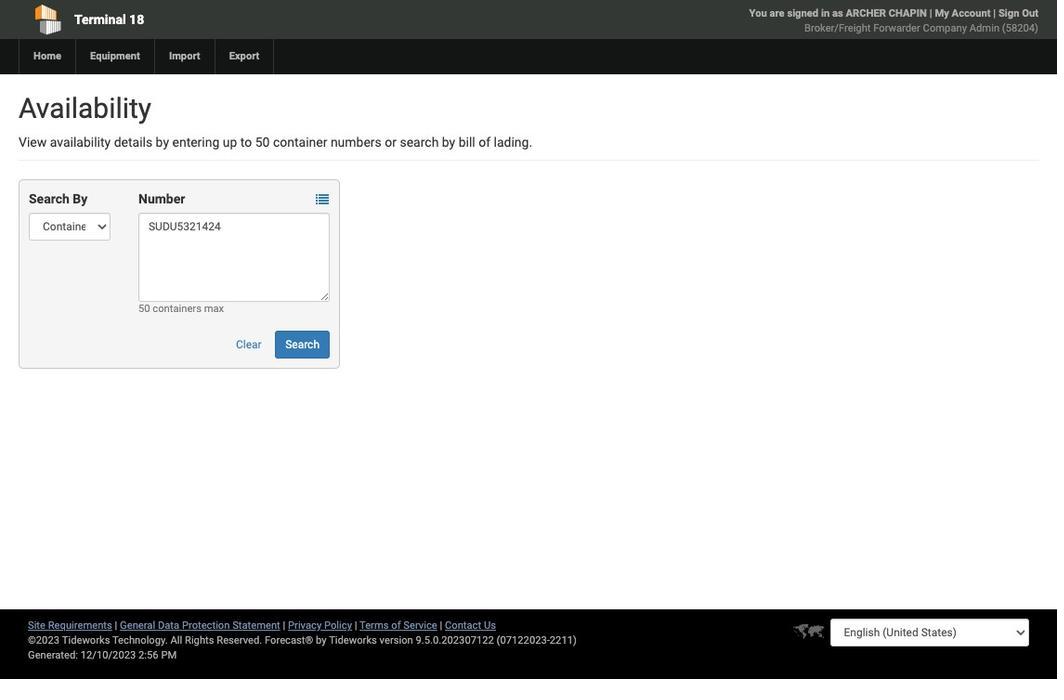 Task type: vqa. For each thing, say whether or not it's contained in the screenshot.
'24-'
no



Task type: describe. For each thing, give the bounding box(es) containing it.
account
[[953, 7, 991, 20]]

signed
[[788, 7, 819, 20]]

max
[[204, 303, 224, 315]]

export link
[[214, 39, 274, 74]]

my
[[936, 7, 950, 20]]

forecast®
[[265, 635, 314, 647]]

sign
[[999, 7, 1020, 20]]

search
[[400, 135, 439, 150]]

terms
[[360, 620, 389, 632]]

are
[[770, 7, 785, 20]]

terms of service link
[[360, 620, 438, 632]]

2:56
[[139, 650, 159, 662]]

you
[[750, 7, 768, 20]]

technology.
[[112, 635, 168, 647]]

2 horizontal spatial by
[[442, 135, 456, 150]]

reserved.
[[217, 635, 262, 647]]

view
[[19, 135, 47, 150]]

version
[[380, 635, 413, 647]]

0 vertical spatial 50
[[255, 135, 270, 150]]

container
[[273, 135, 328, 150]]

18
[[129, 12, 144, 27]]

broker/freight
[[805, 22, 872, 34]]

0 vertical spatial of
[[479, 135, 491, 150]]

site requirements link
[[28, 620, 112, 632]]

| left "sign"
[[994, 7, 997, 20]]

export
[[229, 50, 260, 62]]

general
[[120, 620, 155, 632]]

details
[[114, 135, 153, 150]]

terminal 18
[[74, 12, 144, 27]]

site requirements | general data protection statement | privacy policy | terms of service | contact us ©2023 tideworks technology. all rights reserved. forecast® by tideworks version 9.5.0.202307122 (07122023-2211) generated: 12/10/2023 2:56 pm
[[28, 620, 577, 662]]

show list image
[[316, 194, 329, 207]]

availability
[[50, 135, 111, 150]]

equipment link
[[75, 39, 154, 74]]

of inside site requirements | general data protection statement | privacy policy | terms of service | contact us ©2023 tideworks technology. all rights reserved. forecast® by tideworks version 9.5.0.202307122 (07122023-2211) generated: 12/10/2023 2:56 pm
[[392, 620, 401, 632]]

data
[[158, 620, 180, 632]]

protection
[[182, 620, 230, 632]]

0 horizontal spatial by
[[156, 135, 169, 150]]

lading.
[[494, 135, 533, 150]]

requirements
[[48, 620, 112, 632]]

you are signed in as archer chapin | my account | sign out broker/freight forwarder company admin (58204)
[[750, 7, 1039, 34]]

up
[[223, 135, 237, 150]]

9.5.0.202307122
[[416, 635, 494, 647]]

50 containers max
[[139, 303, 224, 315]]

statement
[[233, 620, 281, 632]]

| left my
[[930, 7, 933, 20]]

| up 9.5.0.202307122
[[440, 620, 443, 632]]

12/10/2023
[[81, 650, 136, 662]]

search button
[[275, 331, 330, 359]]

bill
[[459, 135, 476, 150]]

home
[[33, 50, 61, 62]]

home link
[[19, 39, 75, 74]]

sign out link
[[999, 7, 1039, 20]]

by inside site requirements | general data protection statement | privacy policy | terms of service | contact us ©2023 tideworks technology. all rights reserved. forecast® by tideworks version 9.5.0.202307122 (07122023-2211) generated: 12/10/2023 2:56 pm
[[316, 635, 327, 647]]

policy
[[324, 620, 352, 632]]

as
[[833, 7, 844, 20]]



Task type: locate. For each thing, give the bounding box(es) containing it.
by down "privacy policy" link
[[316, 635, 327, 647]]

equipment
[[90, 50, 140, 62]]

site
[[28, 620, 46, 632]]

| up forecast®
[[283, 620, 286, 632]]

2211)
[[550, 635, 577, 647]]

search
[[29, 192, 70, 206], [286, 338, 320, 351]]

by
[[156, 135, 169, 150], [442, 135, 456, 150], [316, 635, 327, 647]]

numbers
[[331, 135, 382, 150]]

general data protection statement link
[[120, 620, 281, 632]]

archer
[[846, 7, 887, 20]]

of up 'version'
[[392, 620, 401, 632]]

contact us link
[[445, 620, 496, 632]]

terminal
[[74, 12, 126, 27]]

|
[[930, 7, 933, 20], [994, 7, 997, 20], [115, 620, 117, 632], [283, 620, 286, 632], [355, 620, 357, 632], [440, 620, 443, 632]]

to
[[241, 135, 252, 150]]

privacy policy link
[[288, 620, 352, 632]]

view availability details by entering up to 50 container numbers or search by bill of lading.
[[19, 135, 533, 150]]

availability
[[19, 92, 152, 125]]

| left general
[[115, 620, 117, 632]]

search right the clear button on the left
[[286, 338, 320, 351]]

rights
[[185, 635, 214, 647]]

1 vertical spatial of
[[392, 620, 401, 632]]

us
[[484, 620, 496, 632]]

my account link
[[936, 7, 991, 20]]

by right details
[[156, 135, 169, 150]]

0 horizontal spatial of
[[392, 620, 401, 632]]

by
[[73, 192, 88, 206]]

1 horizontal spatial search
[[286, 338, 320, 351]]

50 right to
[[255, 135, 270, 150]]

0 vertical spatial search
[[29, 192, 70, 206]]

clear
[[236, 338, 262, 351]]

of
[[479, 135, 491, 150], [392, 620, 401, 632]]

terminal 18 link
[[19, 0, 428, 39]]

all
[[171, 635, 182, 647]]

out
[[1023, 7, 1039, 20]]

50 left containers
[[139, 303, 150, 315]]

0 horizontal spatial 50
[[139, 303, 150, 315]]

number
[[139, 192, 185, 206]]

Number text field
[[139, 213, 330, 302]]

or
[[385, 135, 397, 150]]

(58204)
[[1003, 22, 1039, 34]]

50
[[255, 135, 270, 150], [139, 303, 150, 315]]

tideworks
[[329, 635, 377, 647]]

pm
[[161, 650, 177, 662]]

search left by
[[29, 192, 70, 206]]

search for search
[[286, 338, 320, 351]]

admin
[[970, 22, 1000, 34]]

import link
[[154, 39, 214, 74]]

1 horizontal spatial 50
[[255, 135, 270, 150]]

generated:
[[28, 650, 78, 662]]

privacy
[[288, 620, 322, 632]]

1 horizontal spatial of
[[479, 135, 491, 150]]

forwarder
[[874, 22, 921, 34]]

import
[[169, 50, 200, 62]]

contact
[[445, 620, 482, 632]]

search inside the search button
[[286, 338, 320, 351]]

(07122023-
[[497, 635, 550, 647]]

search for search by
[[29, 192, 70, 206]]

| up tideworks
[[355, 620, 357, 632]]

containers
[[153, 303, 202, 315]]

1 vertical spatial search
[[286, 338, 320, 351]]

clear button
[[226, 331, 272, 359]]

chapin
[[889, 7, 928, 20]]

©2023 tideworks
[[28, 635, 110, 647]]

of right "bill"
[[479, 135, 491, 150]]

in
[[822, 7, 830, 20]]

1 vertical spatial 50
[[139, 303, 150, 315]]

search by
[[29, 192, 88, 206]]

0 horizontal spatial search
[[29, 192, 70, 206]]

service
[[404, 620, 438, 632]]

by left "bill"
[[442, 135, 456, 150]]

entering
[[172, 135, 220, 150]]

1 horizontal spatial by
[[316, 635, 327, 647]]

company
[[924, 22, 968, 34]]



